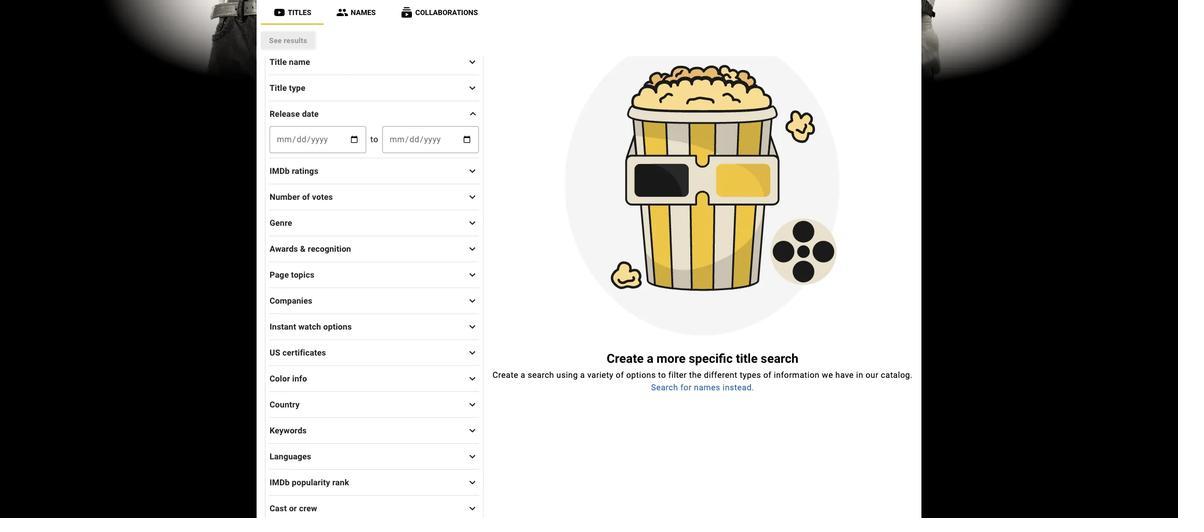 Task type: describe. For each thing, give the bounding box(es) containing it.
genre button
[[270, 210, 479, 235]]

cast or crew button
[[270, 496, 479, 518]]

filters
[[301, 30, 329, 43]]

chevron right image inside languages dropdown button
[[466, 451, 479, 463]]

chevron right image for &
[[466, 243, 479, 255]]

ratings
[[292, 166, 318, 176]]

imdb for imdb ratings
[[270, 166, 290, 176]]

chevron right image inside the country dropdown button
[[466, 399, 479, 411]]

page topics button
[[270, 262, 479, 287]]

languages button
[[270, 444, 479, 469]]

chevron right image for watch
[[466, 321, 479, 333]]

title type
[[270, 83, 305, 93]]

chevron right image for of
[[466, 191, 479, 203]]

0 horizontal spatial create
[[493, 370, 518, 380]]

chevron right image inside genre dropdown button
[[466, 217, 479, 229]]

instant
[[270, 322, 296, 332]]

color info
[[270, 374, 307, 384]]

chevron right image for certificates
[[466, 347, 479, 359]]

chevron right image for or
[[466, 503, 479, 515]]

titles tab
[[261, 0, 324, 25]]

imdb ratings
[[270, 166, 318, 176]]

search inside create a more specific title search create a search using a variety of options to filter the different types of information we have in our catalog. search for names instead.
[[651, 383, 678, 393]]

search for names instead. button
[[651, 382, 754, 394]]

options inside dropdown button
[[323, 322, 352, 332]]

1 horizontal spatial a
[[580, 370, 585, 380]]

keywords
[[270, 426, 307, 436]]

watch
[[298, 322, 321, 332]]

companies button
[[270, 288, 479, 313]]

us certificates
[[270, 348, 326, 358]]

variety
[[587, 370, 614, 380]]

topics
[[291, 270, 314, 280]]

cast
[[270, 504, 287, 514]]

number of votes
[[270, 192, 333, 202]]

imdb popularity rank button
[[270, 470, 479, 495]]

title type button
[[270, 75, 479, 100]]

chevron right image inside companies dropdown button
[[466, 295, 479, 307]]

title name button
[[270, 49, 479, 74]]

more
[[657, 352, 686, 366]]

for
[[681, 383, 692, 393]]

country button
[[270, 392, 479, 417]]

using
[[557, 370, 578, 380]]

chevron right image inside keywords dropdown button
[[466, 425, 479, 437]]

different
[[704, 370, 738, 380]]

0 horizontal spatial to
[[370, 135, 378, 144]]

our
[[866, 370, 879, 380]]

imdb popularity rank
[[270, 478, 349, 488]]

imdb ratings button
[[270, 158, 479, 183]]

us certificates button
[[270, 340, 479, 365]]

to inside create a more specific title search create a search using a variety of options to filter the different types of information we have in our catalog. search for names instead.
[[658, 370, 666, 380]]

of inside the number of votes "dropdown button"
[[302, 192, 310, 202]]

create a more specific title search create a search using a variety of options to filter the different types of information we have in our catalog. search for names instead.
[[493, 352, 913, 393]]

keywords button
[[270, 418, 479, 443]]

votes
[[312, 192, 333, 202]]

awards & recognition
[[270, 244, 351, 254]]

information
[[774, 370, 820, 380]]

cast or crew
[[270, 504, 317, 514]]

2 enter release date above date field from the left
[[383, 127, 479, 153]]

number of votes button
[[270, 184, 479, 209]]

chevron right image for info
[[466, 373, 479, 385]]

collaborations tab
[[388, 0, 490, 25]]

country
[[270, 400, 300, 410]]

date
[[302, 109, 319, 119]]

&
[[300, 244, 306, 254]]

release date
[[270, 109, 319, 119]]

1 horizontal spatial of
[[616, 370, 624, 380]]



Task type: locate. For each thing, give the bounding box(es) containing it.
awards & recognition button
[[270, 236, 479, 261]]

Enter release date above date field
[[270, 127, 366, 153], [383, 127, 479, 153]]

search
[[761, 352, 799, 366], [528, 370, 554, 380]]

0 vertical spatial create
[[607, 352, 644, 366]]

1 imdb from the top
[[270, 166, 290, 176]]

search
[[265, 30, 298, 43], [651, 383, 678, 393]]

search down filter
[[651, 383, 678, 393]]

title for title type
[[270, 83, 287, 93]]

a right the using
[[580, 370, 585, 380]]

0 horizontal spatial of
[[302, 192, 310, 202]]

search left the using
[[528, 370, 554, 380]]

chevron right image inside title name "dropdown button"
[[466, 56, 479, 68]]

to
[[370, 135, 378, 144], [658, 370, 666, 380]]

chevron right image inside cast or crew dropdown button
[[466, 503, 479, 515]]

specific
[[689, 352, 733, 366]]

release date button
[[270, 101, 479, 126]]

1 horizontal spatial to
[[658, 370, 666, 380]]

imdb up cast
[[270, 478, 290, 488]]

instant watch options
[[270, 322, 352, 332]]

awards
[[270, 244, 298, 254]]

2 horizontal spatial a
[[647, 352, 654, 366]]

1 enter release date above date field from the left
[[270, 127, 366, 153]]

chevron right image inside imdb popularity rank dropdown button
[[466, 477, 479, 489]]

chevron right image for date
[[467, 108, 479, 120]]

chevron right image inside the number of votes "dropdown button"
[[466, 191, 479, 203]]

instant watch options button
[[270, 314, 479, 339]]

0 horizontal spatial search
[[265, 30, 298, 43]]

search up the information
[[761, 352, 799, 366]]

imdb inside 'dropdown button'
[[270, 166, 290, 176]]

1 horizontal spatial create
[[607, 352, 644, 366]]

rank
[[332, 478, 349, 488]]

people image
[[336, 6, 349, 19]]

chevron right image for ratings
[[466, 165, 479, 177]]

2 title from the top
[[270, 83, 287, 93]]

search filters
[[265, 30, 329, 43]]

1 chevron right image from the top
[[466, 82, 479, 94]]

title
[[736, 352, 758, 366]]

catalog.
[[881, 370, 913, 380]]

in
[[856, 370, 863, 380]]

chevron right image
[[466, 82, 479, 94], [466, 165, 479, 177], [466, 191, 479, 203], [466, 217, 479, 229], [466, 243, 479, 255], [466, 321, 479, 333], [466, 373, 479, 385], [466, 425, 479, 437], [466, 451, 479, 463], [466, 503, 479, 515]]

filter
[[668, 370, 687, 380]]

title name
[[270, 57, 310, 67]]

1 vertical spatial to
[[658, 370, 666, 380]]

10 chevron right image from the top
[[466, 503, 479, 515]]

8 chevron right image from the top
[[466, 425, 479, 437]]

number
[[270, 192, 300, 202]]

options
[[323, 322, 352, 332], [626, 370, 656, 380]]

imdb inside dropdown button
[[270, 478, 290, 488]]

release
[[270, 109, 300, 119]]

chevron right image for popularity
[[466, 477, 479, 489]]

title
[[270, 57, 287, 67], [270, 83, 287, 93]]

instead.
[[723, 383, 754, 393]]

companies
[[270, 296, 312, 306]]

to left filter
[[658, 370, 666, 380]]

tab list containing titles
[[261, 0, 917, 25]]

imdb left ratings
[[270, 166, 290, 176]]

tab list
[[261, 0, 917, 25]]

color
[[270, 374, 290, 384]]

options right watch
[[323, 322, 352, 332]]

chevron right image inside the title type dropdown button
[[466, 82, 479, 94]]

9 chevron right image from the top
[[466, 451, 479, 463]]

0 horizontal spatial a
[[521, 370, 525, 380]]

0 horizontal spatial options
[[323, 322, 352, 332]]

2 imdb from the top
[[270, 478, 290, 488]]

chevron right image inside instant watch options dropdown button
[[466, 321, 479, 333]]

chevron right image inside us certificates dropdown button
[[466, 347, 479, 359]]

chevron right image inside 'release date' dropdown button
[[467, 108, 479, 120]]

us
[[270, 348, 280, 358]]

chevron right image inside color info dropdown button
[[466, 373, 479, 385]]

a left the using
[[521, 370, 525, 380]]

0 horizontal spatial enter release date above date field
[[270, 127, 366, 153]]

genre
[[270, 218, 292, 228]]

youtube image
[[273, 6, 286, 19]]

page
[[270, 270, 289, 280]]

recognition
[[308, 244, 351, 254]]

types
[[740, 370, 761, 380]]

title left type
[[270, 83, 287, 93]]

name
[[289, 57, 310, 67]]

1 vertical spatial title
[[270, 83, 287, 93]]

0 vertical spatial options
[[323, 322, 352, 332]]

chevron right image for type
[[466, 82, 479, 94]]

1 title from the top
[[270, 57, 287, 67]]

1 vertical spatial search
[[528, 370, 554, 380]]

names
[[351, 8, 376, 17]]

have
[[835, 370, 854, 380]]

chevron right image for topics
[[466, 269, 479, 281]]

the
[[689, 370, 702, 380]]

certificates
[[282, 348, 326, 358]]

3 chevron right image from the top
[[466, 191, 479, 203]]

title inside dropdown button
[[270, 83, 287, 93]]

0 vertical spatial search
[[265, 30, 298, 43]]

1 horizontal spatial search
[[761, 352, 799, 366]]

title left name
[[270, 57, 287, 67]]

languages
[[270, 452, 311, 462]]

type
[[289, 83, 305, 93]]

search down youtube image
[[265, 30, 298, 43]]

of
[[302, 192, 310, 202], [616, 370, 624, 380], [763, 370, 772, 380]]

1 horizontal spatial search
[[651, 383, 678, 393]]

2 horizontal spatial of
[[763, 370, 772, 380]]

0 vertical spatial to
[[370, 135, 378, 144]]

subscriptions image
[[401, 6, 413, 19]]

of right variety
[[616, 370, 624, 380]]

title inside "dropdown button"
[[270, 57, 287, 67]]

4 chevron right image from the top
[[466, 217, 479, 229]]

0 vertical spatial imdb
[[270, 166, 290, 176]]

chevron right image inside page topics dropdown button
[[466, 269, 479, 281]]

chevron right image inside the imdb ratings 'dropdown button'
[[466, 165, 479, 177]]

0 vertical spatial search
[[761, 352, 799, 366]]

of right types
[[763, 370, 772, 380]]

5 chevron right image from the top
[[466, 243, 479, 255]]

imdb for imdb popularity rank
[[270, 478, 290, 488]]

of left votes
[[302, 192, 310, 202]]

collaborations
[[415, 8, 478, 17]]

0 vertical spatial title
[[270, 57, 287, 67]]

crew
[[299, 504, 317, 514]]

chevron right image for name
[[466, 56, 479, 68]]

0 horizontal spatial search
[[528, 370, 554, 380]]

popularity
[[292, 478, 330, 488]]

options left filter
[[626, 370, 656, 380]]

page topics
[[270, 270, 314, 280]]

2 chevron right image from the top
[[466, 165, 479, 177]]

imdb
[[270, 166, 290, 176], [270, 478, 290, 488]]

1 vertical spatial create
[[493, 370, 518, 380]]

title for title name
[[270, 57, 287, 67]]

1 horizontal spatial options
[[626, 370, 656, 380]]

1 vertical spatial imdb
[[270, 478, 290, 488]]

6 chevron right image from the top
[[466, 321, 479, 333]]

1 horizontal spatial enter release date above date field
[[383, 127, 479, 153]]

color info button
[[270, 366, 479, 391]]

a left more
[[647, 352, 654, 366]]

chevron right image
[[466, 56, 479, 68], [467, 108, 479, 120], [466, 269, 479, 281], [466, 295, 479, 307], [466, 347, 479, 359], [466, 399, 479, 411], [466, 477, 479, 489]]

1 vertical spatial search
[[651, 383, 678, 393]]

chevron right image inside awards & recognition dropdown button
[[466, 243, 479, 255]]

1 vertical spatial options
[[626, 370, 656, 380]]

create
[[607, 352, 644, 366], [493, 370, 518, 380]]

names
[[694, 383, 720, 393]]

titles
[[288, 8, 311, 17]]

names tab
[[324, 0, 388, 25]]

a
[[647, 352, 654, 366], [521, 370, 525, 380], [580, 370, 585, 380]]

options inside create a more specific title search create a search using a variety of options to filter the different types of information we have in our catalog. search for names instead.
[[626, 370, 656, 380]]

7 chevron right image from the top
[[466, 373, 479, 385]]

or
[[289, 504, 297, 514]]

info
[[292, 374, 307, 384]]

we
[[822, 370, 833, 380]]

to down 'release date' dropdown button
[[370, 135, 378, 144]]



Task type: vqa. For each thing, say whether or not it's contained in the screenshot.
the topmost the Fennell
no



